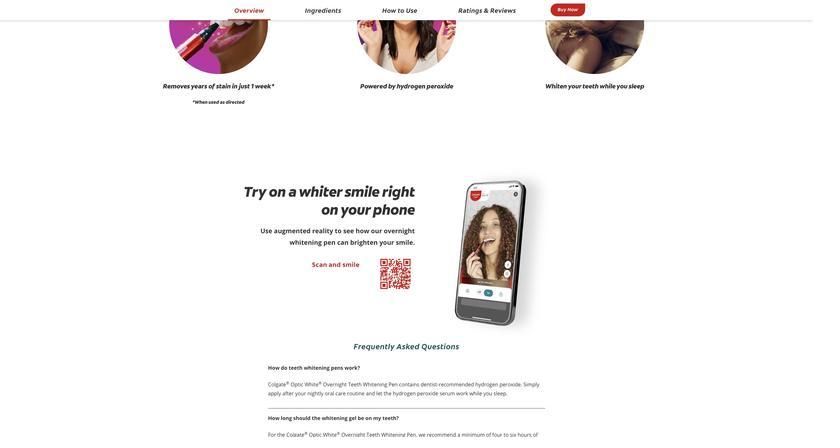 Task type: vqa. For each thing, say whether or not it's contained in the screenshot.
Tool
no



Task type: locate. For each thing, give the bounding box(es) containing it.
ingredients
[[305, 6, 341, 14]]

0 vertical spatial the
[[384, 390, 392, 397]]

apply
[[268, 390, 281, 397]]

the right let
[[384, 390, 392, 397]]

see
[[343, 227, 354, 235]]

peroxide.
[[500, 381, 522, 388]]

your inside overnight teeth whitening pen contains dentist-recommended hydrogen peroxide. simply apply after your nightly oral care routine and let the hydrogen peroxide serum work while you sleep.
[[295, 390, 306, 397]]

0 vertical spatial to
[[398, 6, 405, 14]]

use inside button
[[406, 6, 418, 14]]

sleep.
[[494, 390, 508, 397]]

hydrogen down the contains
[[393, 390, 416, 397]]

1 horizontal spatial to
[[398, 6, 405, 14]]

simply
[[524, 381, 540, 388]]

1 vertical spatial peroxide
[[417, 390, 438, 397]]

1 horizontal spatial teeth
[[583, 82, 599, 90]]

you left sleep
[[617, 82, 628, 90]]

2 vertical spatial how
[[268, 415, 280, 422]]

0 horizontal spatial and
[[329, 262, 341, 269]]

long
[[281, 415, 292, 422]]

1 horizontal spatial while
[[600, 82, 616, 90]]

0 vertical spatial teeth
[[583, 82, 599, 90]]

0 vertical spatial how
[[382, 6, 396, 14]]

1 vertical spatial the
[[312, 415, 321, 422]]

hydrogen up 'sleep.'
[[476, 381, 498, 388]]

1 vertical spatial you
[[484, 390, 492, 397]]

1 horizontal spatial use
[[406, 6, 418, 14]]

whitening
[[290, 238, 322, 247], [304, 365, 330, 372], [322, 415, 348, 422]]

on right be on the left bottom of the page
[[366, 415, 372, 422]]

your right the "whiten"
[[568, 82, 582, 90]]

nightly
[[308, 390, 324, 397]]

and right scan
[[329, 262, 341, 269]]

you inside overnight teeth whitening pen contains dentist-recommended hydrogen peroxide. simply apply after your nightly oral care routine and let the hydrogen peroxide serum work while you sleep.
[[484, 390, 492, 397]]

hydrogen right "by"
[[397, 82, 426, 90]]

the inside overnight teeth whitening pen contains dentist-recommended hydrogen peroxide. simply apply after your nightly oral care routine and let the hydrogen peroxide serum work while you sleep.
[[384, 390, 392, 397]]

reviews
[[491, 6, 516, 14]]

use
[[406, 6, 418, 14], [261, 227, 272, 235]]

1 horizontal spatial the
[[384, 390, 392, 397]]

and left let
[[366, 390, 375, 397]]

powered by hydrogen peroxide image
[[357, 0, 456, 74]]

pens
[[331, 365, 343, 372]]

0 horizontal spatial to
[[335, 227, 342, 235]]

recommended
[[439, 381, 474, 388]]

1 vertical spatial and
[[366, 390, 375, 397]]

on
[[269, 182, 286, 201], [321, 200, 338, 219], [366, 415, 372, 422]]

*when
[[193, 99, 208, 106]]

your up see at the bottom left of the page
[[341, 200, 370, 219]]

0 vertical spatial use
[[406, 6, 418, 14]]

work?
[[345, 365, 360, 372]]

contains
[[399, 381, 419, 388]]

® left optic
[[286, 381, 289, 386]]

and
[[329, 262, 341, 269], [366, 390, 375, 397]]

whitening down augmented
[[290, 238, 322, 247]]

0 vertical spatial whitening
[[290, 238, 322, 247]]

peroxide
[[427, 82, 453, 90], [417, 390, 438, 397]]

0 vertical spatial you
[[617, 82, 628, 90]]

you left 'sleep.'
[[484, 390, 492, 397]]

by
[[388, 82, 396, 90]]

1 horizontal spatial and
[[366, 390, 375, 397]]

whitening left gel
[[322, 415, 348, 422]]

1 vertical spatial hydrogen
[[476, 381, 498, 388]]

® down the how long should the whitening gel be on my teeth?
[[337, 431, 340, 436]]

whitening
[[363, 381, 387, 388]]

how
[[382, 6, 396, 14], [268, 365, 280, 372], [268, 415, 280, 422]]

1 vertical spatial while
[[470, 390, 482, 397]]

1 vertical spatial to
[[335, 227, 342, 235]]

ratings & reviews button
[[452, 4, 523, 18]]

now
[[568, 6, 578, 13]]

on left the a
[[269, 182, 286, 201]]

0 vertical spatial smile
[[345, 182, 379, 201]]

hydrogen
[[397, 82, 426, 90], [476, 381, 498, 388], [393, 390, 416, 397]]

stain
[[216, 82, 231, 90]]

asked
[[397, 341, 420, 351]]

directed
[[226, 99, 245, 106]]

pen
[[389, 381, 398, 388]]

the
[[384, 390, 392, 397], [312, 415, 321, 422]]

while inside overnight teeth whitening pen contains dentist-recommended hydrogen peroxide. simply apply after your nightly oral care routine and let the hydrogen peroxide serum work while you sleep.
[[470, 390, 482, 397]]

how for how to use
[[382, 6, 396, 14]]

your down optic
[[295, 390, 306, 397]]

1 vertical spatial teeth
[[289, 365, 303, 372]]

how for how long should the whitening gel be on my teeth?
[[268, 415, 280, 422]]

teeth for whitening
[[289, 365, 303, 372]]

how inside how to use button
[[382, 6, 396, 14]]

your down the our
[[380, 238, 394, 247]]

teeth
[[348, 381, 362, 388]]

removes years of stain in just 1 week*
[[163, 82, 274, 90]]

1 vertical spatial how
[[268, 365, 280, 372]]

a
[[289, 182, 297, 201]]

care
[[336, 390, 346, 397]]

while right work
[[470, 390, 482, 397]]

while left sleep
[[600, 82, 616, 90]]

while
[[600, 82, 616, 90], [470, 390, 482, 397]]

phone
[[373, 200, 415, 219]]

powered
[[360, 82, 387, 90]]

1 vertical spatial use
[[261, 227, 272, 235]]

frequently asked questions
[[354, 341, 460, 351]]

®
[[286, 381, 289, 386], [319, 381, 322, 386], [305, 431, 308, 436], [337, 431, 340, 436]]

routine
[[347, 390, 365, 397]]

0 horizontal spatial you
[[484, 390, 492, 397]]

whitening up the white
[[304, 365, 330, 372]]

0 horizontal spatial teeth
[[289, 365, 303, 372]]

how to use button
[[376, 4, 424, 18]]

0 vertical spatial while
[[600, 82, 616, 90]]

work
[[456, 390, 468, 397]]

0 horizontal spatial use
[[261, 227, 272, 235]]

the right should
[[312, 415, 321, 422]]

® down should
[[305, 431, 308, 436]]

years
[[191, 82, 207, 90]]

scan
[[312, 262, 327, 269]]

0 horizontal spatial on
[[269, 182, 286, 201]]

remove years of stains in just 1 week image
[[169, 0, 268, 74]]

on up reality
[[321, 200, 338, 219]]

to
[[398, 6, 405, 14], [335, 227, 342, 235]]

you
[[617, 82, 628, 90], [484, 390, 492, 397]]

peroxide inside overnight teeth whitening pen contains dentist-recommended hydrogen peroxide. simply apply after your nightly oral care routine and let the hydrogen peroxide serum work while you sleep.
[[417, 390, 438, 397]]

&
[[484, 6, 489, 14]]

teeth
[[583, 82, 599, 90], [289, 365, 303, 372]]

week*
[[255, 82, 274, 90]]

serum
[[440, 390, 455, 397]]

scan and smile
[[312, 262, 360, 269]]

used
[[209, 99, 219, 106]]

0 horizontal spatial while
[[470, 390, 482, 397]]



Task type: describe. For each thing, give the bounding box(es) containing it.
1 vertical spatial whitening
[[304, 365, 330, 372]]

whiten your teeth while you sleep image
[[546, 0, 644, 74]]

be
[[358, 415, 364, 422]]

how for how do teeth whitening pens work?
[[268, 365, 280, 372]]

should
[[293, 415, 311, 422]]

how do teeth whitening pens work?
[[268, 365, 360, 372]]

overnight
[[384, 227, 415, 235]]

augmented
[[274, 227, 311, 235]]

*when used as directed
[[193, 99, 245, 106]]

use augmented reality to see how our overnight whitening pen can brighten your smile.
[[261, 227, 415, 247]]

removes
[[163, 82, 190, 90]]

of
[[208, 82, 215, 90]]

and inside overnight teeth whitening pen contains dentist-recommended hydrogen peroxide. simply apply after your nightly oral care routine and let the hydrogen peroxide serum work while you sleep.
[[366, 390, 375, 397]]

powered by hydrogen peroxide
[[360, 82, 453, 90]]

buy now
[[558, 6, 578, 13]]

overnight teeth whitening pen contains dentist-recommended hydrogen peroxide. simply apply after your nightly oral care routine and let the hydrogen peroxide serum work while you sleep.
[[268, 381, 540, 397]]

0 horizontal spatial the
[[312, 415, 321, 422]]

1 horizontal spatial you
[[617, 82, 628, 90]]

teeth?
[[383, 415, 399, 422]]

1
[[251, 82, 254, 90]]

your inside use augmented reality to see how our overnight whitening pen can brighten your smile.
[[380, 238, 394, 247]]

to inside use augmented reality to see how our overnight whitening pen can brighten your smile.
[[335, 227, 342, 235]]

how long should the whitening gel be on my teeth?
[[268, 415, 399, 422]]

just
[[239, 82, 250, 90]]

use inside use augmented reality to see how our overnight whitening pen can brighten your smile.
[[261, 227, 272, 235]]

ingredients button
[[299, 4, 348, 18]]

1 vertical spatial smile
[[343, 262, 360, 269]]

2 vertical spatial hydrogen
[[393, 390, 416, 397]]

try
[[244, 182, 266, 201]]

buy
[[558, 6, 567, 13]]

2 vertical spatial whitening
[[322, 415, 348, 422]]

as
[[220, 99, 225, 106]]

how
[[356, 227, 369, 235]]

colgate
[[268, 381, 286, 388]]

in
[[232, 82, 237, 90]]

right
[[382, 182, 415, 201]]

reality
[[312, 227, 333, 235]]

smile inside try on a whiter smile right on your phone
[[345, 182, 379, 201]]

0 vertical spatial and
[[329, 262, 341, 269]]

sleep
[[629, 82, 645, 90]]

ratings & reviews
[[459, 6, 516, 14]]

overview button
[[228, 4, 271, 20]]

teeth for while
[[583, 82, 599, 90]]

0 vertical spatial hydrogen
[[397, 82, 426, 90]]

whitening inside use augmented reality to see how our overnight whitening pen can brighten your smile.
[[290, 238, 322, 247]]

colgate ® optic white ®
[[268, 381, 322, 388]]

questions
[[422, 341, 460, 351]]

pen
[[324, 238, 336, 247]]

frequently
[[354, 341, 395, 351]]

1 horizontal spatial on
[[321, 200, 338, 219]]

overnight
[[323, 381, 347, 388]]

white
[[305, 381, 319, 388]]

0 vertical spatial peroxide
[[427, 82, 453, 90]]

® up nightly on the left of the page
[[319, 381, 322, 386]]

our
[[371, 227, 382, 235]]

your inside try on a whiter smile right on your phone
[[341, 200, 370, 219]]

2 horizontal spatial on
[[366, 415, 372, 422]]

overview
[[234, 6, 264, 14]]

gel
[[349, 415, 357, 422]]

how to use
[[382, 6, 418, 14]]

whiten
[[546, 82, 567, 90]]

buy now button
[[551, 4, 585, 16]]

my
[[373, 415, 381, 422]]

to inside button
[[398, 6, 405, 14]]

try on a whiter smile right on your phone
[[244, 182, 415, 219]]

can
[[337, 238, 349, 247]]

do
[[281, 365, 287, 372]]

smile.
[[396, 238, 415, 247]]

let
[[377, 390, 383, 397]]

after
[[283, 390, 294, 397]]

whiter
[[299, 182, 342, 201]]

ratings
[[459, 6, 483, 14]]

whiten your teeth while you sleep
[[546, 82, 645, 90]]

brighten
[[350, 238, 378, 247]]

phone mockup image
[[443, 159, 562, 351]]

dentist-
[[421, 381, 439, 388]]

optic
[[291, 381, 303, 388]]

oral
[[325, 390, 334, 397]]



